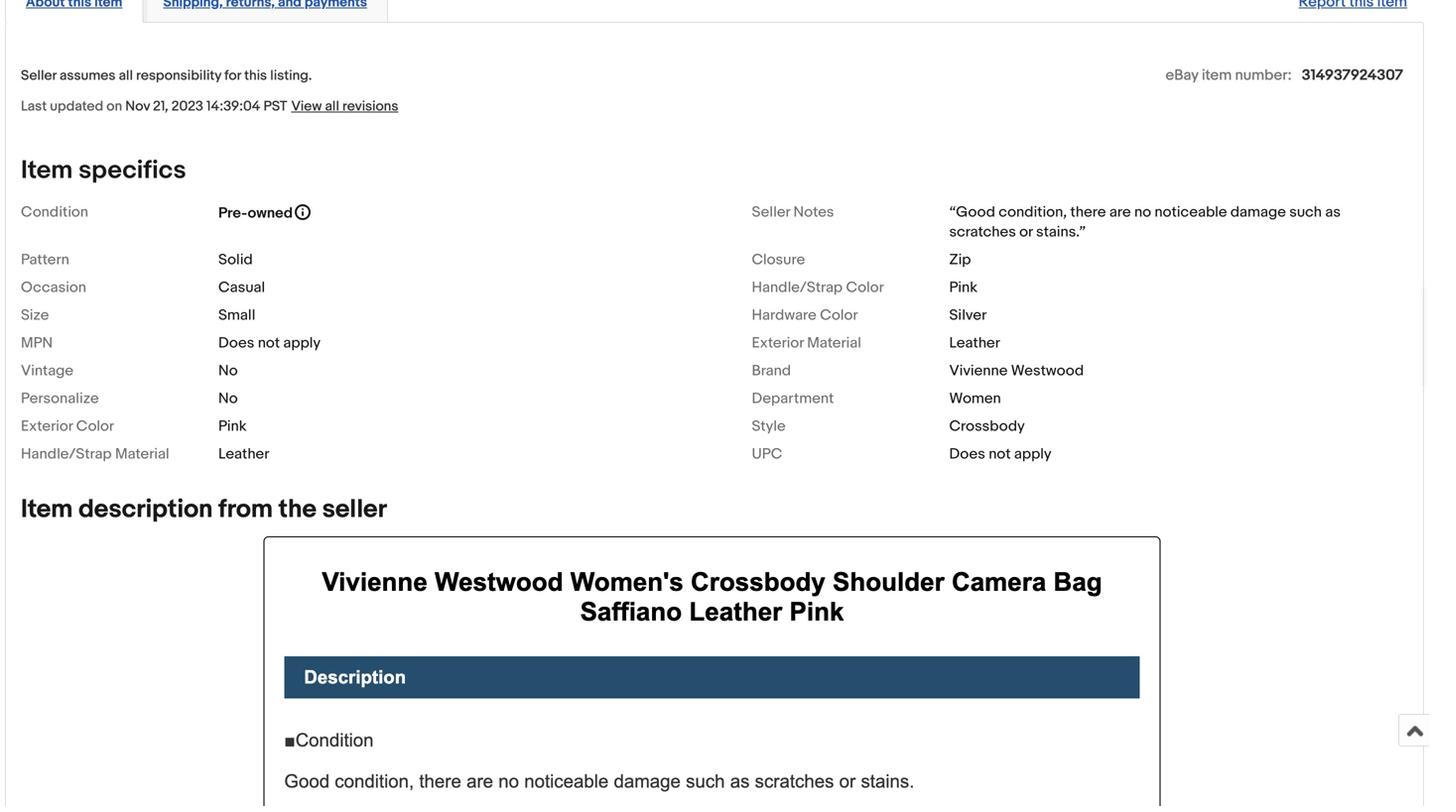 Task type: locate. For each thing, give the bounding box(es) containing it.
0 vertical spatial does
[[218, 334, 254, 352]]

0 vertical spatial item
[[21, 155, 73, 186]]

not down crossbody
[[989, 446, 1011, 463]]

0 vertical spatial does not apply
[[218, 334, 321, 352]]

seller assumes all responsibility for this listing.
[[21, 67, 312, 84]]

closure
[[752, 251, 805, 269]]

1 vertical spatial color
[[820, 307, 858, 324]]

seller
[[322, 495, 387, 525]]

21,
[[153, 98, 168, 115]]

color up handle/strap material
[[76, 418, 114, 436]]

exterior down personalize
[[21, 418, 73, 436]]

vivienne westwood
[[949, 362, 1084, 380]]

1 horizontal spatial does
[[949, 446, 985, 463]]

1 horizontal spatial pink
[[949, 279, 978, 297]]

item for item specifics
[[21, 155, 73, 186]]

last updated on nov 21, 2023 14:39:04 pst view all revisions
[[21, 98, 398, 115]]

all up on in the top left of the page
[[119, 67, 133, 84]]

brand
[[752, 362, 791, 380]]

handle/strap for handle/strap color
[[752, 279, 843, 297]]

color up the hardware color
[[846, 279, 884, 297]]

1 horizontal spatial material
[[807, 334, 861, 352]]

view
[[291, 98, 322, 115]]

handle/strap up the hardware color
[[752, 279, 843, 297]]

1 vertical spatial no
[[218, 390, 238, 408]]

0 horizontal spatial apply
[[283, 334, 321, 352]]

1 vertical spatial does
[[949, 446, 985, 463]]

leather up vivienne on the top right of the page
[[949, 334, 1000, 352]]

1 vertical spatial apply
[[1014, 446, 1052, 463]]

0 horizontal spatial pink
[[218, 418, 247, 436]]

for
[[224, 67, 241, 84]]

0 horizontal spatial all
[[119, 67, 133, 84]]

listing.
[[270, 67, 312, 84]]

does not apply for upc
[[949, 446, 1052, 463]]

on
[[106, 98, 122, 115]]

0 vertical spatial pink
[[949, 279, 978, 297]]

not down casual at the top left
[[258, 334, 280, 352]]

assumes
[[60, 67, 116, 84]]

pink for handle/strap color
[[949, 279, 978, 297]]

condition
[[21, 203, 88, 221]]

pink for exterior color
[[218, 418, 247, 436]]

does not apply down small
[[218, 334, 321, 352]]

does down small
[[218, 334, 254, 352]]

does not apply down crossbody
[[949, 446, 1052, 463]]

0 vertical spatial not
[[258, 334, 280, 352]]

exterior for exterior color
[[21, 418, 73, 436]]

item up condition
[[21, 155, 73, 186]]

pink
[[949, 279, 978, 297], [218, 418, 247, 436]]

0 horizontal spatial leather
[[218, 446, 269, 463]]

0 horizontal spatial seller
[[21, 67, 56, 84]]

small
[[218, 307, 255, 324]]

scratches
[[949, 223, 1016, 241]]

seller
[[21, 67, 56, 84], [752, 203, 790, 221]]

1 horizontal spatial exterior
[[752, 334, 804, 352]]

pink up from
[[218, 418, 247, 436]]

no for vintage
[[218, 362, 238, 380]]

0 horizontal spatial handle/strap
[[21, 446, 112, 463]]

material down the hardware color
[[807, 334, 861, 352]]

does for upc
[[949, 446, 985, 463]]

1 horizontal spatial apply
[[1014, 446, 1052, 463]]

as
[[1325, 203, 1341, 221]]

nov
[[125, 98, 150, 115]]

occasion
[[21, 279, 86, 297]]

apply
[[283, 334, 321, 352], [1014, 446, 1052, 463]]

1 vertical spatial does not apply
[[949, 446, 1052, 463]]

apply for mpn
[[283, 334, 321, 352]]

does down crossbody
[[949, 446, 985, 463]]

1 vertical spatial handle/strap
[[21, 446, 112, 463]]

material
[[807, 334, 861, 352], [115, 446, 169, 463]]

"good condition, there are no noticeable damage such as scratches or stains."
[[949, 203, 1341, 241]]

tab list
[[5, 0, 1424, 23]]

0 vertical spatial seller
[[21, 67, 56, 84]]

item down handle/strap material
[[21, 495, 73, 525]]

hardware
[[752, 307, 817, 324]]

1 vertical spatial seller
[[752, 203, 790, 221]]

description
[[79, 495, 213, 525]]

material up description
[[115, 446, 169, 463]]

1 vertical spatial material
[[115, 446, 169, 463]]

exterior
[[752, 334, 804, 352], [21, 418, 73, 436]]

0 horizontal spatial does
[[218, 334, 254, 352]]

leather
[[949, 334, 1000, 352], [218, 446, 269, 463]]

0 vertical spatial all
[[119, 67, 133, 84]]

seller for seller assumes all responsibility for this listing.
[[21, 67, 56, 84]]

0 horizontal spatial does not apply
[[218, 334, 321, 352]]

1 no from the top
[[218, 362, 238, 380]]

ebay item number: 314937924307
[[1166, 66, 1403, 84]]

seller for seller notes
[[752, 203, 790, 221]]

handle/strap
[[752, 279, 843, 297], [21, 446, 112, 463]]

2 vertical spatial color
[[76, 418, 114, 436]]

does for mpn
[[218, 334, 254, 352]]

1 horizontal spatial seller
[[752, 203, 790, 221]]

leather up from
[[218, 446, 269, 463]]

0 vertical spatial handle/strap
[[752, 279, 843, 297]]

does not apply
[[218, 334, 321, 352], [949, 446, 1052, 463]]

all
[[119, 67, 133, 84], [325, 98, 339, 115]]

pst
[[263, 98, 287, 115]]

material for handle/strap material
[[115, 446, 169, 463]]

responsibility
[[136, 67, 221, 84]]

handle/strap down exterior color
[[21, 446, 112, 463]]

pink down zip
[[949, 279, 978, 297]]

2 no from the top
[[218, 390, 238, 408]]

the
[[279, 495, 317, 525]]

item
[[21, 155, 73, 186], [21, 495, 73, 525]]

1 horizontal spatial does not apply
[[949, 446, 1052, 463]]

1 item from the top
[[21, 155, 73, 186]]

revisions
[[342, 98, 398, 115]]

color
[[846, 279, 884, 297], [820, 307, 858, 324], [76, 418, 114, 436]]

not
[[258, 334, 280, 352], [989, 446, 1011, 463]]

leather for exterior material
[[949, 334, 1000, 352]]

0 horizontal spatial material
[[115, 446, 169, 463]]

0 horizontal spatial not
[[258, 334, 280, 352]]

2023
[[171, 98, 203, 115]]

1 horizontal spatial handle/strap
[[752, 279, 843, 297]]

no
[[218, 362, 238, 380], [218, 390, 238, 408]]

seller up the last
[[21, 67, 56, 84]]

all right view
[[325, 98, 339, 115]]

color for exterior color
[[76, 418, 114, 436]]

1 vertical spatial exterior
[[21, 418, 73, 436]]

last
[[21, 98, 47, 115]]

view all revisions link
[[287, 97, 398, 115]]

exterior up the brand
[[752, 334, 804, 352]]

this
[[244, 67, 267, 84]]

1 vertical spatial not
[[989, 446, 1011, 463]]

1 horizontal spatial all
[[325, 98, 339, 115]]

1 horizontal spatial not
[[989, 446, 1011, 463]]

number:
[[1235, 66, 1292, 84]]

314937924307
[[1302, 66, 1403, 84]]

does
[[218, 334, 254, 352], [949, 446, 985, 463]]

department
[[752, 390, 834, 408]]

personalize
[[21, 390, 99, 408]]

0 vertical spatial exterior
[[752, 334, 804, 352]]

1 horizontal spatial leather
[[949, 334, 1000, 352]]

1 vertical spatial leather
[[218, 446, 269, 463]]

color down handle/strap color on the right
[[820, 307, 858, 324]]

0 horizontal spatial exterior
[[21, 418, 73, 436]]

0 vertical spatial color
[[846, 279, 884, 297]]

1 vertical spatial item
[[21, 495, 73, 525]]

2 item from the top
[[21, 495, 73, 525]]

1 vertical spatial pink
[[218, 418, 247, 436]]

seller left notes
[[752, 203, 790, 221]]

0 vertical spatial leather
[[949, 334, 1000, 352]]

0 vertical spatial material
[[807, 334, 861, 352]]

size
[[21, 307, 49, 324]]

does not apply for mpn
[[218, 334, 321, 352]]

0 vertical spatial no
[[218, 362, 238, 380]]

0 vertical spatial apply
[[283, 334, 321, 352]]

apply for upc
[[1014, 446, 1052, 463]]



Task type: vqa. For each thing, say whether or not it's contained in the screenshot.


Task type: describe. For each thing, give the bounding box(es) containing it.
item
[[1202, 66, 1232, 84]]

handle/strap material
[[21, 446, 169, 463]]

color for handle/strap color
[[846, 279, 884, 297]]

updated
[[50, 98, 103, 115]]

item for item description from the seller
[[21, 495, 73, 525]]

vivienne
[[949, 362, 1008, 380]]

handle/strap for handle/strap material
[[21, 446, 112, 463]]

there
[[1070, 203, 1106, 221]]

item specifics
[[21, 155, 186, 186]]

pre-owned
[[218, 204, 293, 222]]

pattern
[[21, 251, 69, 269]]

noticeable
[[1155, 203, 1227, 221]]

color for hardware color
[[820, 307, 858, 324]]

no for personalize
[[218, 390, 238, 408]]

condition,
[[999, 203, 1067, 221]]

notes
[[794, 203, 834, 221]]

1 vertical spatial all
[[325, 98, 339, 115]]

zip
[[949, 251, 971, 269]]

upc
[[752, 446, 782, 463]]

from
[[218, 495, 273, 525]]

leather for handle/strap material
[[218, 446, 269, 463]]

seller notes
[[752, 203, 834, 221]]

exterior for exterior material
[[752, 334, 804, 352]]

mpn
[[21, 334, 53, 352]]

silver
[[949, 307, 987, 324]]

damage
[[1231, 203, 1286, 221]]

stains."
[[1036, 223, 1086, 241]]

are
[[1110, 203, 1131, 221]]

solid
[[218, 251, 253, 269]]

material for exterior material
[[807, 334, 861, 352]]

14:39:04
[[206, 98, 260, 115]]

item description from the seller
[[21, 495, 387, 525]]

casual
[[218, 279, 265, 297]]

"good
[[949, 203, 995, 221]]

women
[[949, 390, 1001, 408]]

style
[[752, 418, 786, 436]]

specifics
[[79, 155, 186, 186]]

crossbody
[[949, 418, 1025, 436]]

handle/strap color
[[752, 279, 884, 297]]

such
[[1290, 203, 1322, 221]]

not for upc
[[989, 446, 1011, 463]]

not for mpn
[[258, 334, 280, 352]]

vintage
[[21, 362, 73, 380]]

exterior color
[[21, 418, 114, 436]]

or
[[1020, 223, 1033, 241]]

no
[[1134, 203, 1151, 221]]

exterior material
[[752, 334, 861, 352]]

hardware color
[[752, 307, 858, 324]]

ebay
[[1166, 66, 1199, 84]]

owned
[[248, 204, 293, 222]]

westwood
[[1011, 362, 1084, 380]]

pre-
[[218, 204, 248, 222]]



